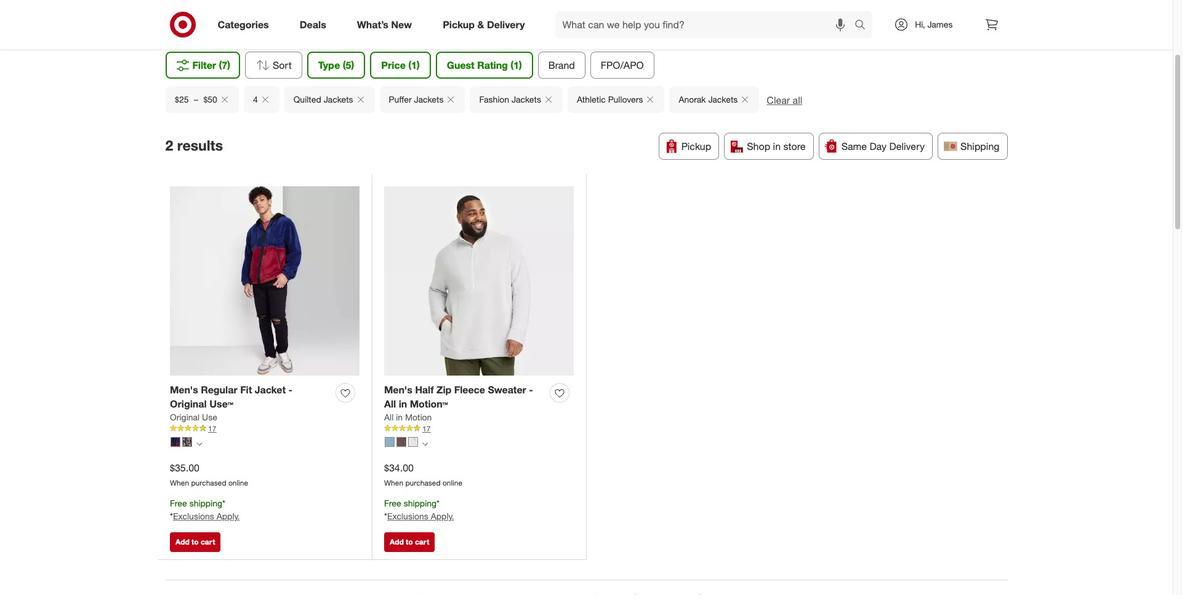 Task type: locate. For each thing, give the bounding box(es) containing it.
delivery inside button
[[889, 140, 925, 153]]

* down $34.00
[[384, 512, 387, 522]]

1 vertical spatial pickup
[[681, 140, 711, 153]]

1 horizontal spatial men's
[[384, 384, 412, 396]]

$25  –  $50
[[175, 94, 217, 105]]

deals
[[300, 18, 326, 31]]

4 button
[[243, 86, 279, 113]]

2
[[165, 136, 173, 154]]

1 exclusions apply. button from the left
[[173, 511, 240, 523]]

fpo/apo
[[601, 59, 644, 71]]

- inside men's regular fit jacket - original use™
[[288, 384, 292, 396]]

in for store
[[773, 140, 781, 153]]

same day delivery button
[[819, 133, 933, 160]]

all colors image right cream icon
[[422, 442, 428, 448]]

all colors element right the black icon
[[196, 441, 202, 448]]

0 horizontal spatial cart
[[201, 538, 215, 547]]

online for $34.00
[[443, 479, 462, 488]]

in inside shop in store button
[[773, 140, 781, 153]]

0 horizontal spatial add to cart button
[[170, 533, 221, 553]]

2 vertical spatial in
[[396, 412, 403, 423]]

2 online from the left
[[443, 479, 462, 488]]

james
[[927, 19, 953, 30]]

exclusions apply. button down $35.00 when purchased online
[[173, 511, 240, 523]]

cart
[[201, 538, 215, 547], [415, 538, 429, 547]]

2 add to cart from the left
[[390, 538, 429, 547]]

1 exclusions from the left
[[173, 512, 214, 522]]

1 horizontal spatial free
[[384, 499, 401, 509]]

1 horizontal spatial purchased
[[405, 479, 441, 488]]

apply. for $35.00
[[217, 512, 240, 522]]

0 horizontal spatial purchased
[[191, 479, 226, 488]]

0 horizontal spatial apply.
[[217, 512, 240, 522]]

* down $35.00
[[170, 512, 173, 522]]

motion™
[[410, 398, 448, 411]]

1 horizontal spatial exclusions apply. button
[[387, 511, 454, 523]]

17 down use on the bottom left of page
[[208, 425, 216, 434]]

1 shipping from the left
[[189, 499, 222, 509]]

free down $34.00
[[384, 499, 401, 509]]

0 horizontal spatial delivery
[[487, 18, 525, 31]]

type
[[318, 59, 340, 71]]

1 original from the top
[[170, 398, 207, 411]]

online
[[228, 479, 248, 488], [443, 479, 462, 488]]

delivery for pickup & delivery
[[487, 18, 525, 31]]

all
[[384, 398, 396, 411], [384, 412, 394, 423]]

4 jackets from the left
[[708, 94, 737, 105]]

1 add to cart button from the left
[[170, 533, 221, 553]]

17 link for fleece
[[384, 424, 574, 435]]

What can we help you find? suggestions appear below search field
[[555, 11, 858, 38]]

jackets right anorak
[[708, 94, 737, 105]]

men's up 'original use'
[[170, 384, 198, 396]]

exclusions for $35.00
[[173, 512, 214, 522]]

in left motion
[[396, 412, 403, 423]]

0 horizontal spatial when
[[170, 479, 189, 488]]

when
[[170, 479, 189, 488], [384, 479, 403, 488]]

to
[[192, 538, 199, 547], [406, 538, 413, 547]]

1 17 link from the left
[[170, 424, 360, 435]]

free shipping * * exclusions apply.
[[170, 499, 240, 522], [384, 499, 454, 522]]

2 all colors image from the left
[[422, 442, 428, 448]]

1 horizontal spatial all colors image
[[422, 442, 428, 448]]

pickup inside button
[[681, 140, 711, 153]]

original use link
[[170, 412, 217, 424]]

exclusions
[[173, 512, 214, 522], [387, 512, 428, 522]]

-
[[288, 384, 292, 396], [529, 384, 533, 396]]

online inside $34.00 when purchased online
[[443, 479, 462, 488]]

1 horizontal spatial apply.
[[431, 512, 454, 522]]

1 online from the left
[[228, 479, 248, 488]]

(1)
[[408, 59, 420, 71], [511, 59, 522, 71]]

1 vertical spatial delivery
[[889, 140, 925, 153]]

1 vertical spatial in
[[399, 398, 407, 411]]

0 vertical spatial all
[[384, 398, 396, 411]]

free
[[170, 499, 187, 509], [384, 499, 401, 509]]

puffer jackets button
[[379, 86, 465, 113]]

$34.00
[[384, 462, 414, 475]]

shipping for $34.00
[[404, 499, 437, 509]]

shipping
[[189, 499, 222, 509], [404, 499, 437, 509]]

to for $34.00
[[406, 538, 413, 547]]

online inside $35.00 when purchased online
[[228, 479, 248, 488]]

pickup & delivery
[[443, 18, 525, 31]]

0 horizontal spatial add to cart
[[175, 538, 215, 547]]

all up airway blue "icon"
[[384, 412, 394, 423]]

1 horizontal spatial shipping
[[404, 499, 437, 509]]

add
[[175, 538, 189, 547], [390, 538, 404, 547]]

jackets right fashion
[[511, 94, 541, 105]]

fit
[[240, 384, 252, 396]]

2 cart from the left
[[415, 538, 429, 547]]

free down $35.00
[[170, 499, 187, 509]]

0 horizontal spatial add
[[175, 538, 189, 547]]

free shipping * * exclusions apply. for $34.00
[[384, 499, 454, 522]]

all colors image right the black icon
[[196, 442, 202, 448]]

2 purchased from the left
[[405, 479, 441, 488]]

purchased for $34.00
[[405, 479, 441, 488]]

- right sweater
[[529, 384, 533, 396]]

when inside $35.00 when purchased online
[[170, 479, 189, 488]]

0 vertical spatial pickup
[[443, 18, 475, 31]]

cart for $34.00
[[415, 538, 429, 547]]

17 down motion
[[422, 425, 431, 434]]

0 horizontal spatial (1)
[[408, 59, 420, 71]]

2 shipping from the left
[[404, 499, 437, 509]]

1 17 from the left
[[208, 425, 216, 434]]

(5)
[[343, 59, 354, 71]]

1 horizontal spatial all colors element
[[422, 441, 428, 448]]

add to cart button for $34.00
[[384, 533, 435, 553]]

airway blue image
[[385, 438, 395, 448]]

purchased
[[191, 479, 226, 488], [405, 479, 441, 488]]

0 horizontal spatial -
[[288, 384, 292, 396]]

0 horizontal spatial free shipping * * exclusions apply.
[[170, 499, 240, 522]]

2 when from the left
[[384, 479, 403, 488]]

- right jacket
[[288, 384, 292, 396]]

1 horizontal spatial add to cart button
[[384, 533, 435, 553]]

in
[[773, 140, 781, 153], [399, 398, 407, 411], [396, 412, 403, 423]]

0 vertical spatial original
[[170, 398, 207, 411]]

original up 'original use'
[[170, 398, 207, 411]]

brand button
[[538, 52, 585, 79]]

1 horizontal spatial 17 link
[[384, 424, 574, 435]]

exclusions down $34.00 when purchased online
[[387, 512, 428, 522]]

free shipping * * exclusions apply. down $34.00 when purchased online
[[384, 499, 454, 522]]

delivery right & on the top
[[487, 18, 525, 31]]

17 link down men's half zip fleece sweater - all in motion™ link
[[384, 424, 574, 435]]

2 to from the left
[[406, 538, 413, 547]]

apply. for $34.00
[[431, 512, 454, 522]]

free shipping * * exclusions apply. down $35.00 when purchased online
[[170, 499, 240, 522]]

when down $35.00
[[170, 479, 189, 488]]

(1) right rating
[[511, 59, 522, 71]]

1 horizontal spatial delivery
[[889, 140, 925, 153]]

apply. down $35.00 when purchased online
[[217, 512, 240, 522]]

what's new link
[[346, 11, 427, 38]]

purchased down $34.00
[[405, 479, 441, 488]]

original inside men's regular fit jacket - original use™
[[170, 398, 207, 411]]

2 free from the left
[[384, 499, 401, 509]]

1 horizontal spatial to
[[406, 538, 413, 547]]

17 link down men's regular fit jacket - original use™ link
[[170, 424, 360, 435]]

pickup down anorak
[[681, 140, 711, 153]]

shipping for $35.00
[[189, 499, 222, 509]]

fleece
[[454, 384, 485, 396]]

add for $35.00
[[175, 538, 189, 547]]

all colors image
[[196, 442, 202, 448], [422, 442, 428, 448]]

1 add to cart from the left
[[175, 538, 215, 547]]

3 jackets from the left
[[511, 94, 541, 105]]

1 horizontal spatial exclusions
[[387, 512, 428, 522]]

clear all
[[766, 94, 802, 106]]

day
[[870, 140, 887, 153]]

2 jackets from the left
[[414, 94, 443, 105]]

0 horizontal spatial online
[[228, 479, 248, 488]]

0 horizontal spatial free
[[170, 499, 187, 509]]

quilted jackets button
[[284, 86, 374, 113]]

2 17 from the left
[[422, 425, 431, 434]]

shipping down $35.00 when purchased online
[[189, 499, 222, 509]]

2 (1) from the left
[[511, 59, 522, 71]]

0 horizontal spatial exclusions apply. button
[[173, 511, 240, 523]]

2 - from the left
[[529, 384, 533, 396]]

1 free shipping * * exclusions apply. from the left
[[170, 499, 240, 522]]

1 - from the left
[[288, 384, 292, 396]]

men's for men's regular fit jacket - original use™
[[170, 384, 198, 396]]

quilted
[[293, 94, 321, 105]]

2 all from the top
[[384, 412, 394, 423]]

17 for all
[[422, 425, 431, 434]]

1 horizontal spatial cart
[[415, 538, 429, 547]]

what's new
[[357, 18, 412, 31]]

17 for use™
[[208, 425, 216, 434]]

men's inside men's regular fit jacket - original use™
[[170, 384, 198, 396]]

all colors element
[[196, 441, 202, 448], [422, 441, 428, 448]]

type (5)
[[318, 59, 354, 71]]

2 men's from the left
[[384, 384, 412, 396]]

pickup
[[443, 18, 475, 31], [681, 140, 711, 153]]

exclusions apply. button down $34.00 when purchased online
[[387, 511, 454, 523]]

1 free from the left
[[170, 499, 187, 509]]

1 horizontal spatial add to cart
[[390, 538, 429, 547]]

0 horizontal spatial all colors element
[[196, 441, 202, 448]]

anorak jackets
[[678, 94, 737, 105]]

all inside men's half zip fleece sweater - all in motion™
[[384, 398, 396, 411]]

in left store
[[773, 140, 781, 153]]

2 17 link from the left
[[384, 424, 574, 435]]

1 all colors element from the left
[[196, 441, 202, 448]]

exclusions apply. button
[[173, 511, 240, 523], [387, 511, 454, 523]]

purchased down $35.00
[[191, 479, 226, 488]]

free shipping * * exclusions apply. for $35.00
[[170, 499, 240, 522]]

0 horizontal spatial to
[[192, 538, 199, 547]]

apply.
[[217, 512, 240, 522], [431, 512, 454, 522]]

0 vertical spatial delivery
[[487, 18, 525, 31]]

men's regular fit jacket - original use™ image
[[170, 187, 360, 376], [170, 187, 360, 376]]

1 jackets from the left
[[323, 94, 353, 105]]

0 horizontal spatial men's
[[170, 384, 198, 396]]

2 apply. from the left
[[431, 512, 454, 522]]

17
[[208, 425, 216, 434], [422, 425, 431, 434]]

filter
[[192, 59, 216, 71]]

original
[[170, 398, 207, 411], [170, 412, 200, 423]]

in inside men's half zip fleece sweater - all in motion™
[[399, 398, 407, 411]]

exclusions for $34.00
[[387, 512, 428, 522]]

purchased inside $34.00 when purchased online
[[405, 479, 441, 488]]

jackets right quilted
[[323, 94, 353, 105]]

2 free shipping * * exclusions apply. from the left
[[384, 499, 454, 522]]

1 vertical spatial all
[[384, 412, 394, 423]]

all up all in motion
[[384, 398, 396, 411]]

1 horizontal spatial 17
[[422, 425, 431, 434]]

dark blue image
[[171, 438, 180, 448]]

jackets
[[323, 94, 353, 105], [414, 94, 443, 105], [511, 94, 541, 105], [708, 94, 737, 105]]

2 all colors element from the left
[[422, 441, 428, 448]]

motion
[[405, 412, 432, 423]]

search
[[849, 19, 879, 32]]

add to cart button
[[170, 533, 221, 553], [384, 533, 435, 553]]

2 add from the left
[[390, 538, 404, 547]]

purchased inside $35.00 when purchased online
[[191, 479, 226, 488]]

jackets right puffer
[[414, 94, 443, 105]]

1 to from the left
[[192, 538, 199, 547]]

- inside men's half zip fleece sweater - all in motion™
[[529, 384, 533, 396]]

shop
[[747, 140, 770, 153]]

rating
[[477, 59, 508, 71]]

when down $34.00
[[384, 479, 403, 488]]

jackets for puffer jackets
[[414, 94, 443, 105]]

2 exclusions apply. button from the left
[[387, 511, 454, 523]]

athletic
[[577, 94, 605, 105]]

delivery for same day delivery
[[889, 140, 925, 153]]

2 exclusions from the left
[[387, 512, 428, 522]]

0 horizontal spatial pickup
[[443, 18, 475, 31]]

men's left half
[[384, 384, 412, 396]]

1 vertical spatial original
[[170, 412, 200, 423]]

1 horizontal spatial add
[[390, 538, 404, 547]]

delivery right day
[[889, 140, 925, 153]]

0 vertical spatial in
[[773, 140, 781, 153]]

original use
[[170, 412, 217, 423]]

1 cart from the left
[[201, 538, 215, 547]]

0 horizontal spatial shipping
[[189, 499, 222, 509]]

fashion jackets button
[[470, 86, 562, 113]]

* down $34.00 when purchased online
[[437, 499, 440, 509]]

1 (1) from the left
[[408, 59, 420, 71]]

0 horizontal spatial exclusions
[[173, 512, 214, 522]]

men's half zip fleece sweater - all in motion™ image
[[384, 187, 574, 376], [384, 187, 574, 376]]

all colors element right cream icon
[[422, 441, 428, 448]]

1 add from the left
[[175, 538, 189, 547]]

1 all colors image from the left
[[196, 442, 202, 448]]

shipping down $34.00 when purchased online
[[404, 499, 437, 509]]

fpo/apo button
[[590, 52, 654, 79]]

exclusions down $35.00 when purchased online
[[173, 512, 214, 522]]

add to cart
[[175, 538, 215, 547], [390, 538, 429, 547]]

0 horizontal spatial 17
[[208, 425, 216, 434]]

hi, james
[[915, 19, 953, 30]]

original left use on the bottom left of page
[[170, 412, 200, 423]]

1 horizontal spatial when
[[384, 479, 403, 488]]

1 horizontal spatial -
[[529, 384, 533, 396]]

men's inside men's half zip fleece sweater - all in motion™
[[384, 384, 412, 396]]

17 link
[[170, 424, 360, 435], [384, 424, 574, 435]]

1 horizontal spatial online
[[443, 479, 462, 488]]

(1) right price
[[408, 59, 420, 71]]

1 purchased from the left
[[191, 479, 226, 488]]

add for $34.00
[[390, 538, 404, 547]]

when inside $34.00 when purchased online
[[384, 479, 403, 488]]

1 horizontal spatial (1)
[[511, 59, 522, 71]]

apply. down $34.00 when purchased online
[[431, 512, 454, 522]]

0 horizontal spatial all colors image
[[196, 442, 202, 448]]

advertisement region
[[217, 0, 956, 29]]

1 apply. from the left
[[217, 512, 240, 522]]

in up all in motion
[[399, 398, 407, 411]]

1 horizontal spatial pickup
[[681, 140, 711, 153]]

0 horizontal spatial 17 link
[[170, 424, 360, 435]]

1 all from the top
[[384, 398, 396, 411]]

pickup left & on the top
[[443, 18, 475, 31]]

2 add to cart button from the left
[[384, 533, 435, 553]]

store
[[783, 140, 806, 153]]

in inside all in motion link
[[396, 412, 403, 423]]

1 horizontal spatial free shipping * * exclusions apply.
[[384, 499, 454, 522]]

1 men's from the left
[[170, 384, 198, 396]]

1 when from the left
[[170, 479, 189, 488]]



Task type: describe. For each thing, give the bounding box(es) containing it.
4
[[253, 94, 257, 105]]

fashion jackets
[[479, 94, 541, 105]]

add to cart button for $35.00
[[170, 533, 221, 553]]

free for $34.00
[[384, 499, 401, 509]]

free for $35.00
[[170, 499, 187, 509]]

same day delivery
[[841, 140, 925, 153]]

men's for men's half zip fleece sweater - all in motion™
[[384, 384, 412, 396]]

men's half zip fleece sweater - all in motion™ link
[[384, 384, 545, 412]]

athletic pullovers button
[[567, 86, 664, 113]]

quilted jackets
[[293, 94, 353, 105]]

filter (7) button
[[165, 52, 240, 79]]

sort button
[[245, 52, 302, 79]]

(7)
[[219, 59, 230, 71]]

cream image
[[408, 438, 418, 448]]

$50
[[203, 94, 217, 105]]

all
[[792, 94, 802, 106]]

shipping
[[960, 140, 999, 153]]

price
[[381, 59, 406, 71]]

search button
[[849, 11, 879, 41]]

shipping button
[[938, 133, 1007, 160]]

what's
[[357, 18, 388, 31]]

brown image
[[396, 438, 406, 448]]

fashion
[[479, 94, 509, 105]]

2 results
[[165, 136, 223, 154]]

add to cart for $35.00
[[175, 538, 215, 547]]

categories
[[218, 18, 269, 31]]

when for $35.00
[[170, 479, 189, 488]]

$25  –  $50 button
[[165, 86, 239, 113]]

puffer jackets
[[389, 94, 443, 105]]

sponsored
[[919, 29, 956, 39]]

to for $35.00
[[192, 538, 199, 547]]

&
[[477, 18, 484, 31]]

brand
[[548, 59, 575, 71]]

$35.00 when purchased online
[[170, 462, 248, 488]]

all in motion
[[384, 412, 432, 423]]

categories link
[[207, 11, 284, 38]]

zip
[[437, 384, 451, 396]]

new
[[391, 18, 412, 31]]

jackets for anorak jackets
[[708, 94, 737, 105]]

pickup for pickup
[[681, 140, 711, 153]]

hi,
[[915, 19, 925, 30]]

pickup & delivery link
[[432, 11, 540, 38]]

jacket
[[255, 384, 286, 396]]

clear
[[766, 94, 790, 106]]

clear all button
[[766, 94, 802, 108]]

same
[[841, 140, 867, 153]]

purchased for $35.00
[[191, 479, 226, 488]]

17 link for jacket
[[170, 424, 360, 435]]

jackets for fashion jackets
[[511, 94, 541, 105]]

men's half zip fleece sweater - all in motion™
[[384, 384, 533, 411]]

shop in store button
[[724, 133, 814, 160]]

price (1)
[[381, 59, 420, 71]]

all colors element for $34.00
[[422, 441, 428, 448]]

deals link
[[289, 11, 342, 38]]

$35.00
[[170, 462, 199, 475]]

all colors image for $35.00
[[196, 442, 202, 448]]

cart for $35.00
[[201, 538, 215, 547]]

athletic pullovers
[[577, 94, 643, 105]]

filter (7)
[[192, 59, 230, 71]]

* down $35.00 when purchased online
[[222, 499, 225, 509]]

use™
[[209, 398, 233, 411]]

half
[[415, 384, 434, 396]]

all in motion link
[[384, 412, 432, 424]]

in for motion
[[396, 412, 403, 423]]

shop in store
[[747, 140, 806, 153]]

jackets for quilted jackets
[[323, 94, 353, 105]]

$25
[[175, 94, 188, 105]]

anorak jackets button
[[669, 86, 759, 113]]

sort
[[273, 59, 292, 71]]

exclusions apply. button for $35.00
[[173, 511, 240, 523]]

guest rating (1)
[[447, 59, 522, 71]]

$34.00 when purchased online
[[384, 462, 462, 488]]

pickup for pickup & delivery
[[443, 18, 475, 31]]

when for $34.00
[[384, 479, 403, 488]]

2 original from the top
[[170, 412, 200, 423]]

anorak
[[678, 94, 706, 105]]

add to cart for $34.00
[[390, 538, 429, 547]]

pickup button
[[659, 133, 719, 160]]

black image
[[182, 438, 192, 448]]

all colors element for $35.00
[[196, 441, 202, 448]]

exclusions apply. button for $34.00
[[387, 511, 454, 523]]

results
[[177, 136, 223, 154]]

regular
[[201, 384, 237, 396]]

men's regular fit jacket - original use™
[[170, 384, 292, 411]]

sweater
[[488, 384, 526, 396]]

pullovers
[[608, 94, 643, 105]]

all colors image for $34.00
[[422, 442, 428, 448]]

guest
[[447, 59, 474, 71]]

men's regular fit jacket - original use™ link
[[170, 384, 331, 412]]

puffer
[[389, 94, 411, 105]]

use
[[202, 412, 217, 423]]

online for $35.00
[[228, 479, 248, 488]]



Task type: vqa. For each thing, say whether or not it's contained in the screenshot.
first All from the bottom of the page
yes



